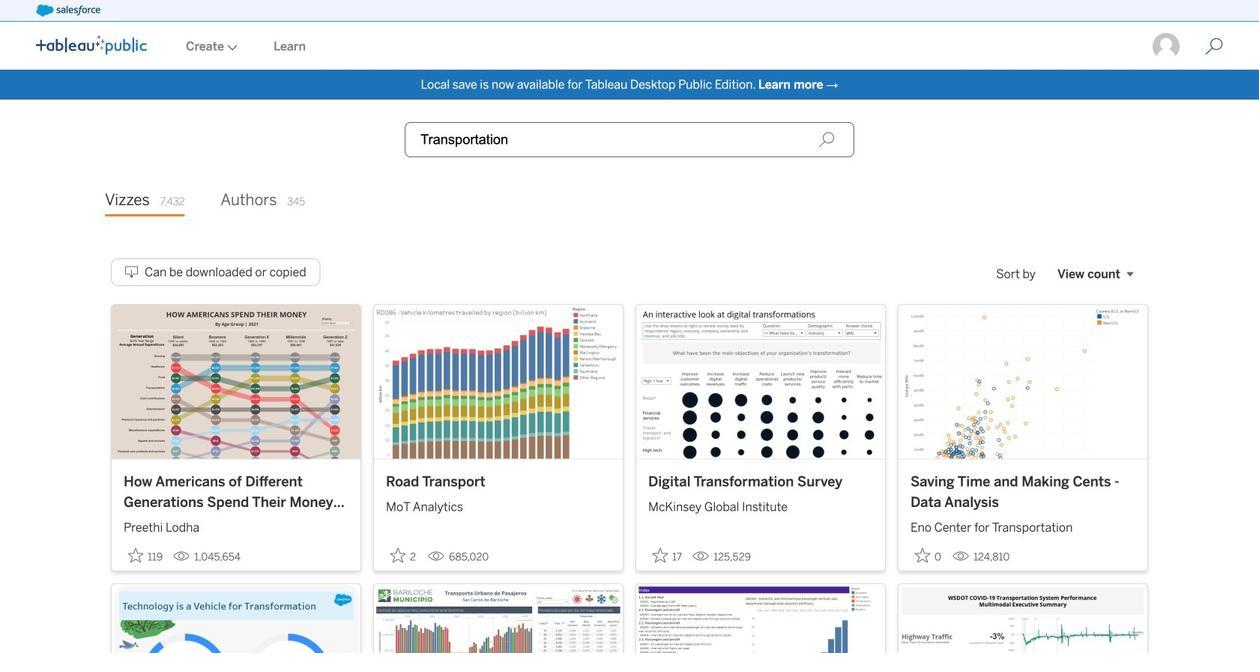 Task type: locate. For each thing, give the bounding box(es) containing it.
2 add favorite image from the left
[[653, 549, 668, 564]]

2 horizontal spatial add favorite image
[[916, 549, 931, 564]]

add favorite image
[[128, 549, 143, 564], [653, 549, 668, 564], [916, 549, 931, 564]]

tara.schultz image
[[1152, 31, 1182, 61]]

salesforce logo image
[[36, 4, 100, 16]]

Add Favorite button
[[124, 544, 167, 569], [386, 544, 422, 569], [649, 544, 687, 569], [911, 544, 947, 569]]

1 add favorite image from the left
[[128, 549, 143, 564]]

3 add favorite image from the left
[[916, 549, 931, 564]]

add favorite image for add favorite button for 4th "workbook thumbnail" from right
[[128, 549, 143, 564]]

add favorite image for add favorite button associated with 2nd "workbook thumbnail" from the right
[[653, 549, 668, 564]]

2 workbook thumbnail image from the left
[[374, 305, 623, 459]]

4 add favorite button from the left
[[911, 544, 947, 569]]

go to search image
[[1188, 37, 1242, 55]]

1 add favorite button from the left
[[124, 544, 167, 569]]

add favorite button for 2nd "workbook thumbnail" from the right
[[649, 544, 687, 569]]

0 horizontal spatial add favorite image
[[128, 549, 143, 564]]

search image
[[819, 132, 835, 148]]

3 add favorite button from the left
[[649, 544, 687, 569]]

add favorite button for 4th "workbook thumbnail" from right
[[124, 544, 167, 569]]

add favorite image
[[391, 549, 406, 564]]

create image
[[224, 45, 238, 51]]

2 add favorite button from the left
[[386, 544, 422, 569]]

1 horizontal spatial add favorite image
[[653, 549, 668, 564]]

workbook thumbnail image
[[112, 305, 361, 459], [374, 305, 623, 459], [637, 305, 886, 459], [899, 305, 1148, 459]]



Task type: vqa. For each thing, say whether or not it's contained in the screenshot.
4th the Workbook thumbnail
yes



Task type: describe. For each thing, give the bounding box(es) containing it.
Search input field
[[405, 122, 855, 157]]

add favorite image for 4th "workbook thumbnail"'s add favorite button
[[916, 549, 931, 564]]

add favorite button for third "workbook thumbnail" from right
[[386, 544, 422, 569]]

add favorite button for 4th "workbook thumbnail"
[[911, 544, 947, 569]]

3 workbook thumbnail image from the left
[[637, 305, 886, 459]]

4 workbook thumbnail image from the left
[[899, 305, 1148, 459]]

1 workbook thumbnail image from the left
[[112, 305, 361, 459]]

logo image
[[36, 35, 147, 55]]



